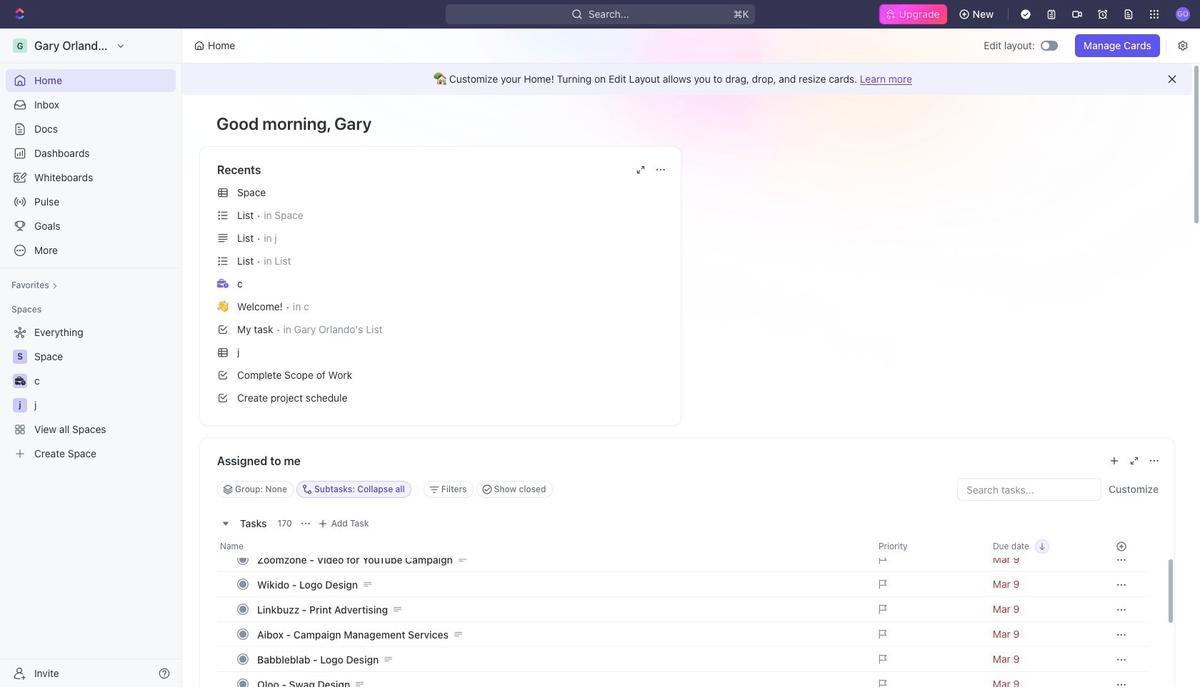 Task type: locate. For each thing, give the bounding box(es) containing it.
1 vertical spatial business time image
[[15, 377, 25, 386]]

space, , element
[[13, 350, 27, 364]]

gary orlando's workspace, , element
[[13, 39, 27, 53]]

tree
[[6, 321, 176, 466]]

business time image
[[217, 279, 229, 288], [15, 377, 25, 386]]

sidebar navigation
[[0, 29, 185, 688]]

alert
[[182, 64, 1192, 95]]

j, , element
[[13, 399, 27, 413]]

0 horizontal spatial business time image
[[15, 377, 25, 386]]

Search tasks... text field
[[958, 479, 1101, 501]]

0 vertical spatial business time image
[[217, 279, 229, 288]]



Task type: vqa. For each thing, say whether or not it's contained in the screenshot.
start & due dates
no



Task type: describe. For each thing, give the bounding box(es) containing it.
1 horizontal spatial business time image
[[217, 279, 229, 288]]

business time image inside tree
[[15, 377, 25, 386]]

tree inside sidebar navigation
[[6, 321, 176, 466]]



